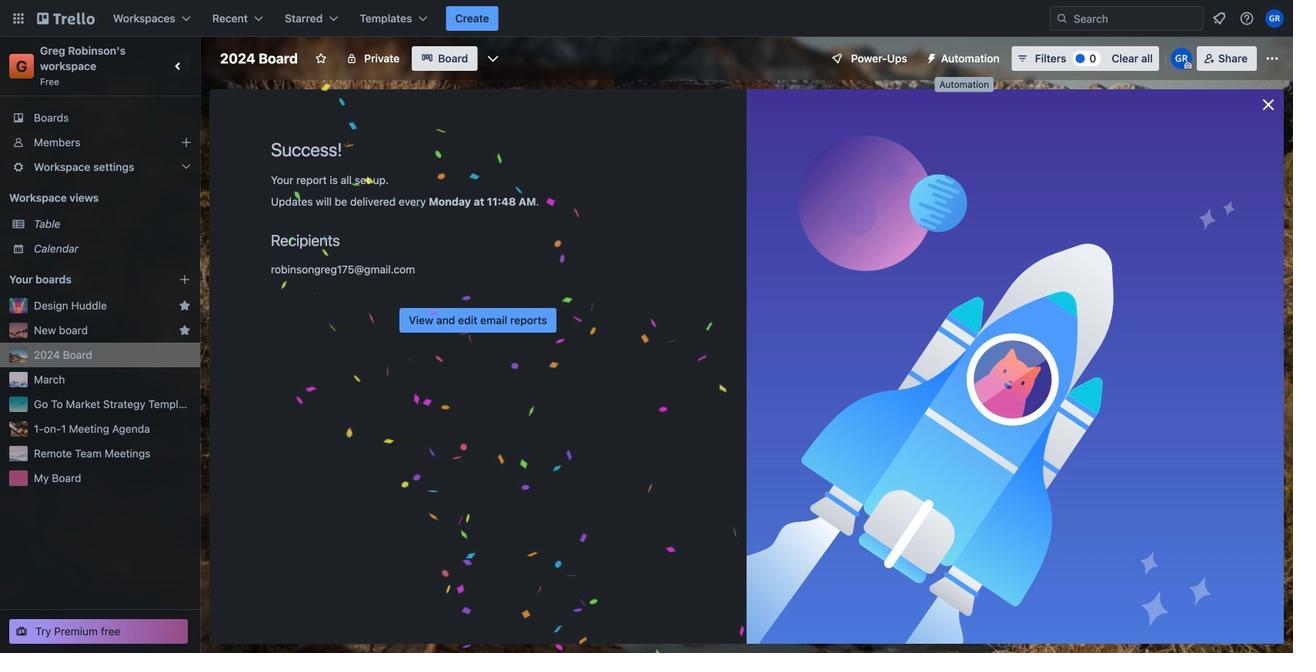 Task type: vqa. For each thing, say whether or not it's contained in the screenshot.
the middle your
no



Task type: describe. For each thing, give the bounding box(es) containing it.
greg robinson (gregrobinson96) image
[[1266, 9, 1285, 28]]

customize views image
[[485, 51, 501, 66]]

Board name text field
[[213, 46, 306, 71]]

1 starred icon image from the top
[[179, 300, 191, 312]]

back to home image
[[37, 6, 95, 31]]

your boards with 8 items element
[[9, 270, 156, 289]]

0 notifications image
[[1211, 9, 1229, 28]]



Task type: locate. For each thing, give the bounding box(es) containing it.
this member is an admin of this board. image
[[1185, 62, 1192, 69]]

Search field
[[1069, 8, 1204, 29]]

workspace navigation collapse icon image
[[168, 55, 189, 77]]

1 vertical spatial starred icon image
[[179, 324, 191, 337]]

search image
[[1057, 12, 1069, 25]]

sm image
[[920, 46, 942, 68]]

tooltip
[[935, 77, 994, 92]]

show menu image
[[1265, 51, 1281, 66]]

primary element
[[0, 0, 1294, 37]]

0 vertical spatial starred icon image
[[179, 300, 191, 312]]

open information menu image
[[1240, 11, 1255, 26]]

close image
[[1260, 96, 1279, 114]]

add board image
[[179, 273, 191, 286]]

2 starred icon image from the top
[[179, 324, 191, 337]]

starred icon image
[[179, 300, 191, 312], [179, 324, 191, 337]]

star or unstar board image
[[315, 52, 327, 65]]

greg robinson (gregrobinson96) image
[[1171, 48, 1193, 69]]



